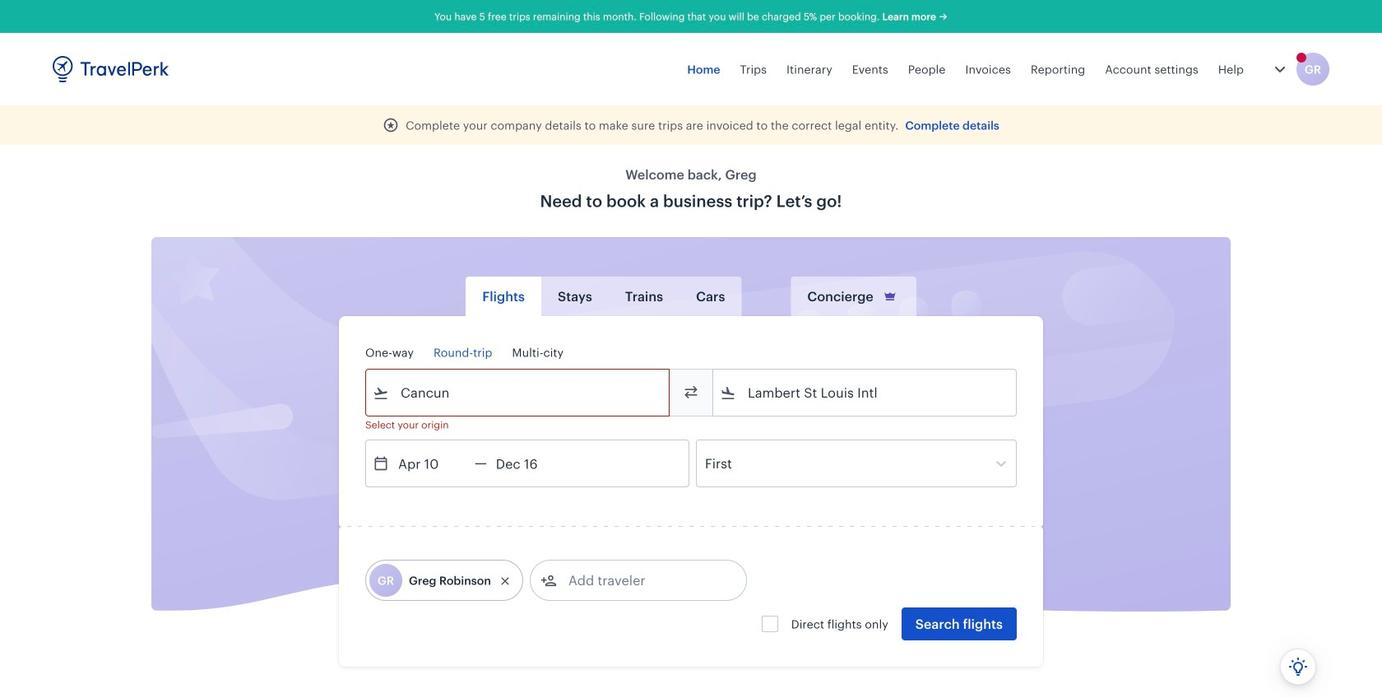 Task type: vqa. For each thing, say whether or not it's contained in the screenshot.
Add first traveler search box
no



Task type: describe. For each thing, give the bounding box(es) containing it.
Return text field
[[487, 440, 573, 487]]

From search field
[[389, 379, 648, 406]]

Add traveler search field
[[557, 567, 728, 594]]

Depart text field
[[389, 440, 475, 487]]



Task type: locate. For each thing, give the bounding box(es) containing it.
To search field
[[737, 379, 995, 406]]



